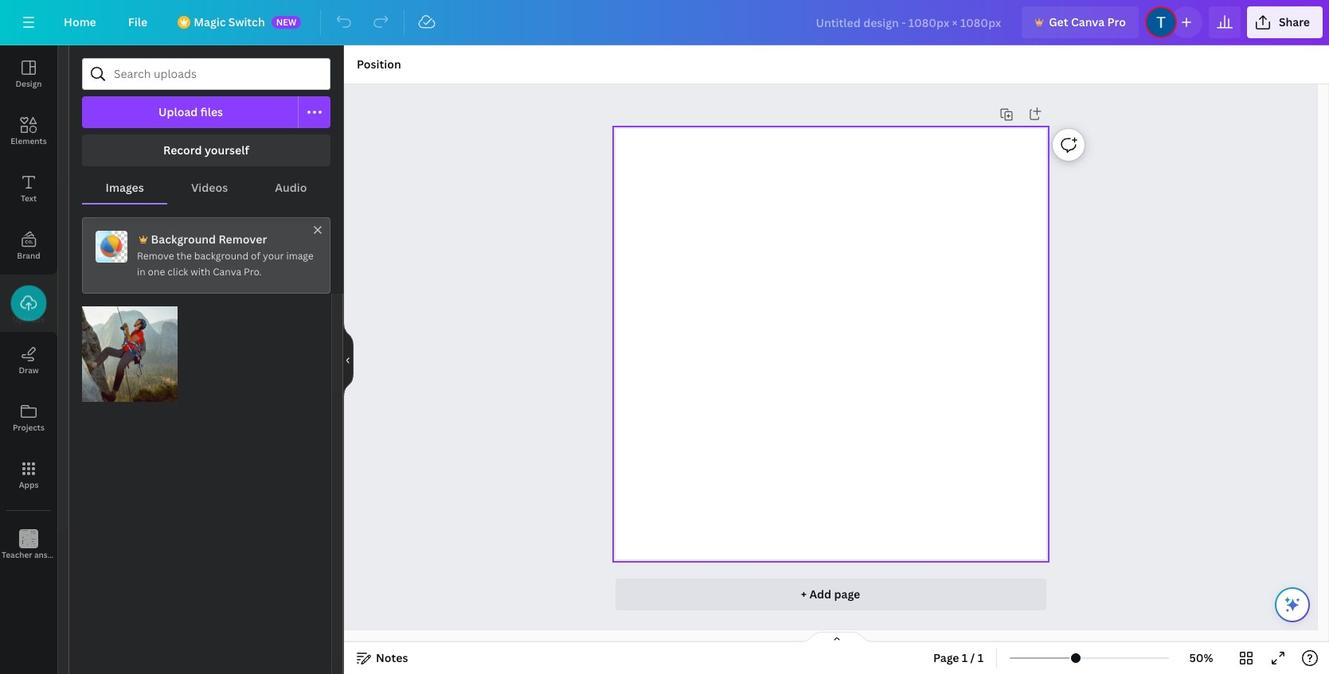 Task type: vqa. For each thing, say whether or not it's contained in the screenshot.
Design title text field
yes



Task type: locate. For each thing, give the bounding box(es) containing it.
record yourself button
[[82, 135, 331, 167]]

page
[[934, 651, 960, 666]]

uploads
[[13, 314, 45, 325]]

yourself
[[205, 143, 249, 158]]

remove
[[137, 249, 174, 263]]

the
[[176, 249, 192, 263]]

brand button
[[0, 217, 57, 275]]

audio button
[[252, 173, 331, 203]]

text
[[21, 193, 37, 204]]

1 horizontal spatial 1
[[978, 651, 984, 666]]

keys
[[64, 550, 81, 561]]

page 1 / 1
[[934, 651, 984, 666]]

canva left pro
[[1071, 14, 1105, 29]]

1
[[962, 651, 968, 666], [978, 651, 984, 666]]

upload files
[[158, 104, 223, 120]]

get canva pro
[[1049, 14, 1126, 29]]

1 left "/"
[[962, 651, 968, 666]]

canva inside remove the background of your image in one click with canva pro.
[[213, 265, 241, 279]]

home link
[[51, 6, 109, 38]]

0 horizontal spatial canva
[[213, 265, 241, 279]]

background
[[151, 232, 216, 247]]

record
[[163, 143, 202, 158]]

remover
[[219, 232, 267, 247]]

of
[[251, 249, 261, 263]]

apps
[[19, 480, 39, 491]]

1 horizontal spatial canva
[[1071, 14, 1105, 29]]

design button
[[0, 45, 57, 103]]

0 vertical spatial canva
[[1071, 14, 1105, 29]]

canva assistant image
[[1283, 596, 1303, 615]]

group
[[82, 297, 178, 402]]

0 horizontal spatial 1
[[962, 651, 968, 666]]

pro
[[1108, 14, 1126, 29]]

canva down background
[[213, 265, 241, 279]]

1 1 from the left
[[962, 651, 968, 666]]

canva
[[1071, 14, 1105, 29], [213, 265, 241, 279]]

main menu bar
[[0, 0, 1330, 45]]

text button
[[0, 160, 57, 217]]

50% button
[[1176, 646, 1228, 672]]

position button
[[351, 52, 408, 77]]

1 right "/"
[[978, 651, 984, 666]]

1 vertical spatial canva
[[213, 265, 241, 279]]

pro.
[[244, 265, 262, 279]]

images button
[[82, 173, 168, 203]]

upload
[[158, 104, 198, 120]]

magic
[[194, 14, 226, 29]]

add
[[810, 587, 832, 602]]



Task type: describe. For each thing, give the bounding box(es) containing it.
files
[[201, 104, 223, 120]]

position
[[357, 57, 401, 72]]

apps button
[[0, 447, 57, 504]]

home
[[64, 14, 96, 29]]

projects
[[13, 422, 45, 433]]

canva inside button
[[1071, 14, 1105, 29]]

remove the background of your image in one click with canva pro.
[[137, 249, 314, 279]]

elements button
[[0, 103, 57, 160]]

hide image
[[343, 322, 354, 398]]

50%
[[1190, 651, 1214, 666]]

videos
[[191, 180, 228, 195]]

Search uploads search field
[[114, 59, 320, 89]]

record yourself
[[163, 143, 249, 158]]

design
[[15, 78, 42, 89]]

click
[[168, 265, 188, 279]]

audio
[[275, 180, 307, 195]]

/
[[971, 651, 975, 666]]

+ add page
[[801, 587, 861, 602]]

notes
[[376, 651, 408, 666]]

get canva pro button
[[1022, 6, 1139, 38]]

videos button
[[168, 173, 252, 203]]

notes button
[[351, 646, 415, 672]]

with
[[191, 265, 211, 279]]

background remover
[[151, 232, 267, 247]]

switch
[[228, 14, 265, 29]]

in
[[137, 265, 146, 279]]

magic switch
[[194, 14, 265, 29]]

new
[[276, 16, 297, 28]]

get
[[1049, 14, 1069, 29]]

+ add page button
[[615, 579, 1046, 611]]

share button
[[1248, 6, 1323, 38]]

file
[[128, 14, 148, 29]]

background
[[194, 249, 249, 263]]

file button
[[115, 6, 160, 38]]

teacher answer keys
[[2, 550, 81, 561]]

one
[[148, 265, 165, 279]]

answer
[[34, 550, 62, 561]]

Design title text field
[[803, 6, 1016, 38]]

2 1 from the left
[[978, 651, 984, 666]]

teacher
[[2, 550, 32, 561]]

draw
[[19, 365, 39, 376]]

show pages image
[[799, 632, 875, 645]]

upload files button
[[82, 96, 299, 128]]

elements
[[11, 135, 47, 147]]

;
[[28, 551, 30, 562]]

share
[[1279, 14, 1311, 29]]

projects button
[[0, 390, 57, 447]]

+
[[801, 587, 807, 602]]

image
[[286, 249, 314, 263]]

side panel tab list
[[0, 45, 81, 574]]

uploads button
[[0, 275, 57, 338]]

images
[[106, 180, 144, 195]]

draw button
[[0, 332, 57, 390]]

brand
[[17, 250, 40, 261]]

your
[[263, 249, 284, 263]]

page
[[835, 587, 861, 602]]



